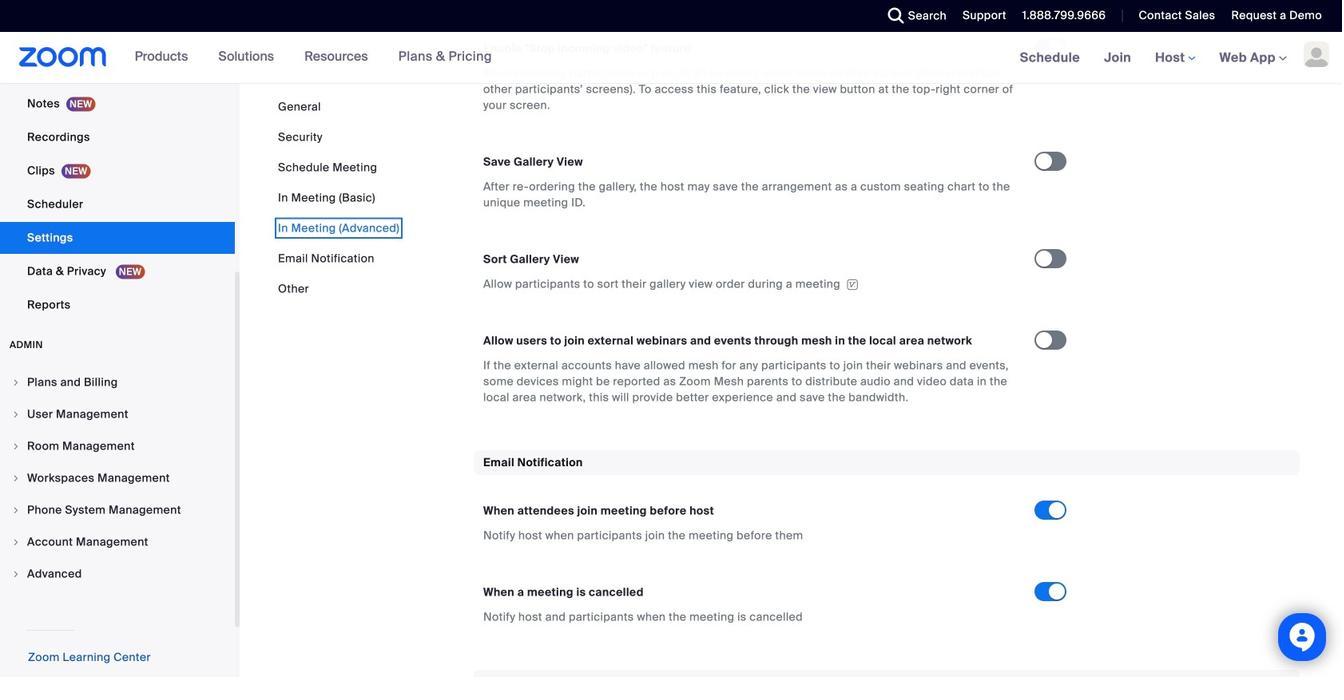 Task type: vqa. For each thing, say whether or not it's contained in the screenshot.
the Profile link
no



Task type: describe. For each thing, give the bounding box(es) containing it.
2 menu item from the top
[[0, 400, 235, 430]]

7 menu item from the top
[[0, 559, 235, 590]]

5 menu item from the top
[[0, 496, 235, 526]]

meetings navigation
[[1008, 32, 1343, 84]]

3 menu item from the top
[[0, 432, 235, 462]]

1 menu item from the top
[[0, 368, 235, 398]]

email notification element
[[474, 451, 1300, 645]]

right image for 7th menu item
[[11, 570, 21, 579]]

right image for seventh menu item from the bottom of the admin menu menu
[[11, 378, 21, 388]]

support version for sort gallery view image
[[845, 279, 861, 291]]

personal menu menu
[[0, 0, 235, 323]]

right image for sixth menu item from the top
[[11, 538, 21, 547]]

right image for 3rd menu item from the bottom
[[11, 506, 21, 515]]

side navigation navigation
[[0, 0, 240, 678]]

right image for 4th menu item from the bottom
[[11, 474, 21, 484]]

zoom logo image
[[19, 47, 107, 67]]



Task type: locate. For each thing, give the bounding box(es) containing it.
3 right image from the top
[[11, 570, 21, 579]]

4 menu item from the top
[[0, 464, 235, 494]]

1 right image from the top
[[11, 378, 21, 388]]

admin menu menu
[[0, 368, 235, 591]]

application
[[484, 276, 1021, 292]]

4 right image from the top
[[11, 474, 21, 484]]

menu item
[[0, 368, 235, 398], [0, 400, 235, 430], [0, 432, 235, 462], [0, 464, 235, 494], [0, 496, 235, 526], [0, 527, 235, 558], [0, 559, 235, 590]]

3 right image from the top
[[11, 442, 21, 452]]

2 vertical spatial right image
[[11, 570, 21, 579]]

0 vertical spatial right image
[[11, 506, 21, 515]]

1 right image from the top
[[11, 506, 21, 515]]

menu bar
[[278, 99, 400, 297]]

6 menu item from the top
[[0, 527, 235, 558]]

right image
[[11, 378, 21, 388], [11, 410, 21, 420], [11, 442, 21, 452], [11, 474, 21, 484]]

right image for sixth menu item from the bottom
[[11, 410, 21, 420]]

profile picture image
[[1304, 42, 1330, 67]]

2 right image from the top
[[11, 538, 21, 547]]

product information navigation
[[123, 32, 504, 83]]

right image
[[11, 506, 21, 515], [11, 538, 21, 547], [11, 570, 21, 579]]

right image for third menu item
[[11, 442, 21, 452]]

2 right image from the top
[[11, 410, 21, 420]]

banner
[[0, 32, 1343, 84]]

1 vertical spatial right image
[[11, 538, 21, 547]]



